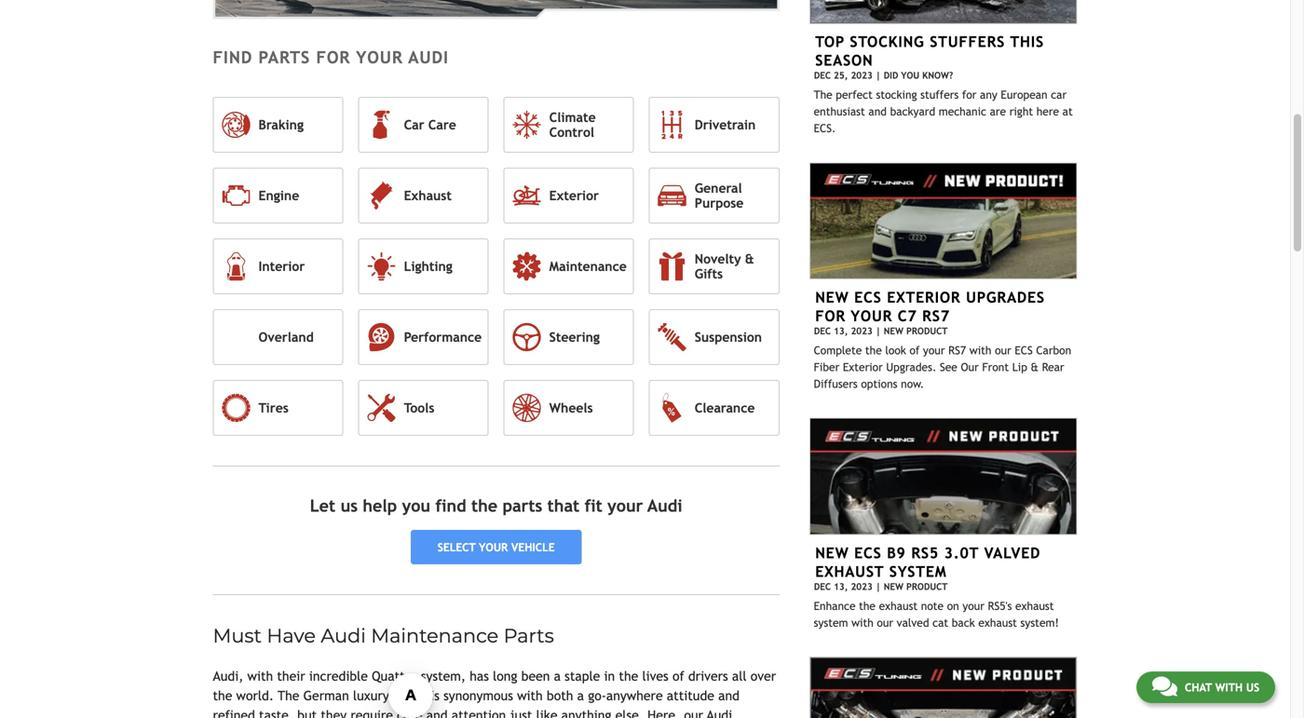 Task type: describe. For each thing, give the bounding box(es) containing it.
us
[[1247, 681, 1260, 694]]

over
[[751, 669, 777, 684]]

drivetrain
[[695, 117, 756, 132]]

2023 for new
[[851, 581, 873, 592]]

your inside new ecs exterior upgrades for your c7 rs7 dec 13, 2023 | new product complete the look of your rs7 with our ecs carbon fiber exterior upgrades. see our front lip & rear diffusers options now.
[[924, 344, 946, 357]]

0 horizontal spatial maintenance
[[371, 625, 499, 648]]

new for new
[[884, 581, 904, 592]]

climate
[[550, 110, 596, 125]]

tools link
[[358, 380, 489, 436]]

braking link
[[213, 97, 344, 153]]

performance link
[[358, 309, 489, 365]]

ecs.
[[814, 122, 836, 135]]

lip
[[1013, 361, 1028, 374]]

now.
[[901, 377, 925, 391]]

right
[[1010, 105, 1034, 118]]

quattro
[[372, 669, 417, 684]]

staple
[[565, 669, 601, 684]]

new
[[816, 545, 850, 562]]

just
[[510, 708, 533, 719]]

rs5
[[912, 545, 940, 562]]

on
[[948, 600, 960, 613]]

general purpose link
[[649, 168, 780, 224]]

new for new
[[884, 326, 904, 336]]

lives
[[643, 669, 669, 684]]

the right find
[[472, 496, 498, 516]]

select your vehicle button
[[411, 530, 582, 565]]

here,
[[648, 708, 681, 719]]

with left us
[[1216, 681, 1244, 694]]

else.
[[616, 708, 644, 719]]

new ecs exterior upgrades for your c7 rs7 link
[[816, 289, 1046, 325]]

1 horizontal spatial a
[[578, 689, 584, 704]]

carbon
[[1037, 344, 1072, 357]]

top stocking stuffers this season dec 25, 2023 | did you know? the perfect stocking stuffers for any european car enthusiast and backyard mechanic are right here at ecs.
[[814, 33, 1074, 135]]

anything
[[562, 708, 612, 719]]

car care
[[404, 117, 457, 132]]

attitude
[[667, 689, 715, 704]]

european
[[1001, 88, 1048, 101]]

enhance
[[814, 600, 856, 613]]

you
[[402, 496, 431, 516]]

upgrades
[[967, 289, 1046, 306]]

with up just on the left of the page
[[517, 689, 543, 704]]

2 vertical spatial audi
[[321, 625, 366, 648]]

engine link
[[213, 168, 344, 224]]

1 horizontal spatial audi
[[409, 48, 449, 67]]

like
[[537, 708, 558, 719]]

exhaust down rs5's
[[979, 616, 1018, 629]]

our
[[961, 361, 979, 374]]

overland link
[[213, 309, 344, 365]]

purpose
[[695, 196, 744, 211]]

luxury
[[353, 689, 389, 704]]

enthusiast
[[814, 105, 866, 118]]

the right in
[[619, 669, 639, 684]]

perfect
[[836, 88, 873, 101]]

select
[[438, 541, 476, 554]]

system,
[[421, 669, 466, 684]]

have
[[267, 625, 316, 648]]

with up world.
[[248, 669, 273, 684]]

new ecs exterior upgrades for your c7 rs7 image
[[810, 162, 1078, 280]]

lighting link
[[358, 239, 489, 294]]

our inside new ecs b9 rs5 3.0t valved exhaust system dec 13, 2023 | new product enhance the exhaust note on your rs5's exhaust system with our valved cat back exhaust system!
[[878, 616, 894, 629]]

25,
[[834, 70, 849, 81]]

anywhere
[[607, 689, 663, 704]]

wheels link
[[504, 380, 635, 436]]

parts
[[503, 496, 543, 516]]

1 vertical spatial parts
[[504, 625, 554, 648]]

upgrades.
[[887, 361, 937, 374]]

2 horizontal spatial exterior
[[888, 289, 961, 306]]

look
[[886, 344, 907, 357]]

fit
[[585, 496, 603, 516]]

& inside novelty & gifts
[[746, 251, 755, 266]]

2 vertical spatial exterior
[[843, 361, 883, 374]]

system
[[890, 563, 947, 581]]

rear
[[1043, 361, 1065, 374]]

13, for new
[[834, 581, 849, 592]]

braking
[[259, 117, 304, 132]]

your inside button
[[479, 541, 508, 554]]

the inside top stocking stuffers this season dec 25, 2023 | did you know? the perfect stocking stuffers for any european car enthusiast and backyard mechanic are right here at ecs.
[[814, 88, 833, 101]]

| for exterior
[[876, 326, 882, 336]]

us
[[341, 496, 358, 516]]

novelty
[[695, 251, 742, 266]]

season
[[816, 52, 874, 69]]

13, for new
[[834, 326, 849, 336]]

clearance
[[695, 401, 755, 416]]

and inside top stocking stuffers this season dec 25, 2023 | did you know? the perfect stocking stuffers for any european car enthusiast and backyard mechanic are right here at ecs.
[[869, 105, 887, 118]]

they
[[321, 708, 347, 719]]

0 horizontal spatial for
[[316, 48, 351, 67]]

ecs for valved
[[855, 545, 882, 562]]

audi,
[[213, 669, 244, 684]]

note
[[922, 600, 944, 613]]

steering
[[550, 330, 600, 345]]

let
[[310, 496, 336, 516]]

the inside new ecs exterior upgrades for your c7 rs7 dec 13, 2023 | new product complete the look of your rs7 with our ecs carbon fiber exterior upgrades. see our front lip & rear diffusers options now.
[[866, 344, 882, 357]]

gifts
[[695, 266, 723, 281]]

performance
[[404, 330, 482, 345]]

backyard
[[891, 105, 936, 118]]

& inside new ecs exterior upgrades for your c7 rs7 dec 13, 2023 | new product complete the look of your rs7 with our ecs carbon fiber exterior upgrades. see our front lip & rear diffusers options now.
[[1031, 361, 1039, 374]]

ecs for your
[[855, 289, 882, 306]]

1 vertical spatial rs7
[[949, 344, 967, 357]]

1 vertical spatial audi
[[648, 496, 683, 516]]

car
[[1052, 88, 1067, 101]]

your right the fit at the bottom left
[[608, 496, 643, 516]]

vehicle
[[512, 541, 555, 554]]

see
[[940, 361, 958, 374]]

| inside top stocking stuffers this season dec 25, 2023 | did you know? the perfect stocking stuffers for any european car enthusiast and backyard mechanic are right here at ecs.
[[876, 70, 882, 81]]

| for b9
[[876, 581, 882, 592]]

lighting
[[404, 259, 453, 274]]

engine
[[259, 188, 299, 203]]

tires link
[[213, 380, 344, 436]]

suspension link
[[649, 309, 780, 365]]

0 vertical spatial new
[[816, 289, 850, 306]]

go-
[[588, 689, 607, 704]]

0 vertical spatial a
[[554, 669, 561, 684]]

find parts for your audi
[[213, 48, 449, 67]]

tools
[[404, 401, 435, 416]]

0 vertical spatial rs7
[[923, 308, 951, 325]]

general
[[695, 181, 743, 196]]

exhaust up valved at the bottom right of page
[[880, 600, 918, 613]]

let us help you find the parts that fit your     audi
[[310, 496, 683, 516]]

product for rs7
[[907, 326, 948, 336]]



Task type: locate. For each thing, give the bounding box(es) containing it.
new down system
[[884, 581, 904, 592]]

new up for
[[816, 289, 850, 306]]

rs7 right c7
[[923, 308, 951, 325]]

your right "select"
[[479, 541, 508, 554]]

brand
[[393, 689, 427, 704]]

dec up enhance
[[814, 581, 831, 592]]

our left valved at the bottom right of page
[[878, 616, 894, 629]]

0 horizontal spatial &
[[746, 251, 755, 266]]

1 vertical spatial maintenance
[[371, 625, 499, 648]]

0 horizontal spatial our
[[684, 708, 704, 719]]

0 vertical spatial for
[[316, 48, 351, 67]]

dec left 25,
[[814, 70, 831, 81]]

1 | from the top
[[876, 70, 882, 81]]

1 vertical spatial 2023
[[851, 326, 873, 336]]

1 vertical spatial product
[[907, 581, 948, 592]]

novelty & gifts link
[[649, 239, 780, 294]]

with right system
[[852, 616, 874, 629]]

interior link
[[213, 239, 344, 294]]

exhaust up lighting
[[404, 188, 452, 203]]

valved
[[985, 545, 1041, 562]]

comments image
[[1153, 676, 1178, 698]]

1 vertical spatial new
[[884, 326, 904, 336]]

but
[[297, 708, 317, 719]]

care
[[429, 117, 457, 132]]

3 | from the top
[[876, 581, 882, 592]]

2 | from the top
[[876, 326, 882, 336]]

2 vertical spatial ecs
[[855, 545, 882, 562]]

new ecs b9 rs5 3.0t valved exhaust system image
[[810, 418, 1078, 535]]

0 horizontal spatial a
[[554, 669, 561, 684]]

13,
[[834, 326, 849, 336], [834, 581, 849, 592]]

2 vertical spatial and
[[427, 708, 448, 719]]

13, down for
[[834, 326, 849, 336]]

overland
[[259, 330, 314, 345]]

| left did
[[876, 70, 882, 81]]

product down 'new ecs exterior upgrades for your c7 rs7' link
[[907, 326, 948, 336]]

product inside new ecs b9 rs5 3.0t valved exhaust system dec 13, 2023 | new product enhance the exhaust note on your rs5's exhaust system with our valved cat back exhaust system!
[[907, 581, 948, 592]]

audi banner image image
[[213, 0, 780, 19]]

audi
[[409, 48, 449, 67], [648, 496, 683, 516], [321, 625, 366, 648]]

maintenance link
[[504, 239, 635, 294]]

1 vertical spatial |
[[876, 326, 882, 336]]

13, inside new ecs exterior upgrades for your c7 rs7 dec 13, 2023 | new product complete the look of your rs7 with our ecs carbon fiber exterior upgrades. see our front lip & rear diffusers options now.
[[834, 326, 849, 336]]

your up car care link
[[356, 48, 403, 67]]

exhaust up system!
[[1016, 600, 1055, 613]]

1 vertical spatial and
[[719, 689, 740, 704]]

0 vertical spatial product
[[907, 326, 948, 336]]

exterior up options in the bottom right of the page
[[843, 361, 883, 374]]

2023 up perfect
[[851, 70, 873, 81]]

rs7 up the see
[[949, 344, 967, 357]]

0 vertical spatial our
[[996, 344, 1012, 357]]

1 vertical spatial 13,
[[834, 581, 849, 592]]

with inside new ecs exterior upgrades for your c7 rs7 dec 13, 2023 | new product complete the look of your rs7 with our ecs carbon fiber exterior upgrades. see our front lip & rear diffusers options now.
[[970, 344, 992, 357]]

0 vertical spatial |
[[876, 70, 882, 81]]

0 vertical spatial ecs
[[855, 289, 882, 306]]

the left look
[[866, 344, 882, 357]]

0 vertical spatial exterior
[[550, 188, 599, 203]]

maintenance up system,
[[371, 625, 499, 648]]

product down system
[[907, 581, 948, 592]]

2023 inside top stocking stuffers this season dec 25, 2023 | did you know? the perfect stocking stuffers for any european car enthusiast and backyard mechanic are right here at ecs.
[[851, 70, 873, 81]]

require
[[351, 708, 393, 719]]

the down their
[[278, 689, 300, 704]]

dec inside new ecs b9 rs5 3.0t valved exhaust system dec 13, 2023 | new product enhance the exhaust note on your rs5's exhaust system with our valved cat back exhaust system!
[[814, 581, 831, 592]]

1 vertical spatial the
[[278, 689, 300, 704]]

for up braking "link" on the left of page
[[316, 48, 351, 67]]

of inside new ecs exterior upgrades for your c7 rs7 dec 13, 2023 | new product complete the look of your rs7 with our ecs carbon fiber exterior upgrades. see our front lip & rear diffusers options now.
[[910, 344, 920, 357]]

of right lives
[[673, 669, 685, 684]]

1 vertical spatial exhaust
[[816, 563, 885, 581]]

1 vertical spatial of
[[673, 669, 685, 684]]

and down stocking
[[869, 105, 887, 118]]

new up look
[[884, 326, 904, 336]]

long
[[493, 669, 518, 684]]

our inside audi, with their incredible quattro system, has long been a staple in the lives of drivers all over the world. the german luxury brand is synonymous with both a go-anywhere attitude and refined taste, but they require care and attention just like anything else. here, our au
[[684, 708, 704, 719]]

c7
[[898, 308, 918, 325]]

system
[[814, 616, 849, 629]]

in
[[605, 669, 615, 684]]

cat
[[933, 616, 949, 629]]

0 horizontal spatial audi
[[321, 625, 366, 648]]

1 horizontal spatial &
[[1031, 361, 1039, 374]]

synonymous
[[444, 689, 513, 704]]

your up the see
[[924, 344, 946, 357]]

parts right find
[[259, 48, 311, 67]]

control
[[550, 125, 595, 140]]

options
[[862, 377, 898, 391]]

1 horizontal spatial exterior
[[843, 361, 883, 374]]

2 horizontal spatial audi
[[648, 496, 683, 516]]

diffusers
[[814, 377, 858, 391]]

your
[[851, 308, 893, 325]]

at
[[1063, 105, 1074, 118]]

all
[[733, 669, 747, 684]]

2 vertical spatial dec
[[814, 581, 831, 592]]

this
[[1011, 33, 1045, 51]]

a left go- at the left bottom of the page
[[578, 689, 584, 704]]

with up our
[[970, 344, 992, 357]]

1 vertical spatial our
[[878, 616, 894, 629]]

2023 inside new ecs b9 rs5 3.0t valved exhaust system dec 13, 2023 | new product enhance the exhaust note on your rs5's exhaust system with our valved cat back exhaust system!
[[851, 581, 873, 592]]

the
[[814, 88, 833, 101], [278, 689, 300, 704]]

for up mechanic
[[963, 88, 977, 101]]

been
[[522, 669, 550, 684]]

dec
[[814, 70, 831, 81], [814, 326, 831, 336], [814, 581, 831, 592]]

with inside new ecs b9 rs5 3.0t valved exhaust system dec 13, 2023 | new product enhance the exhaust note on your rs5's exhaust system with our valved cat back exhaust system!
[[852, 616, 874, 629]]

2 vertical spatial |
[[876, 581, 882, 592]]

ecs left b9
[[855, 545, 882, 562]]

dec inside top stocking stuffers this season dec 25, 2023 | did you know? the perfect stocking stuffers for any european car enthusiast and backyard mechanic are right here at ecs.
[[814, 70, 831, 81]]

1 horizontal spatial of
[[910, 344, 920, 357]]

0 vertical spatial and
[[869, 105, 887, 118]]

and down "is"
[[427, 708, 448, 719]]

the inside audi, with their incredible quattro system, has long been a staple in the lives of drivers all over the world. the german luxury brand is synonymous with both a go-anywhere attitude and refined taste, but they require care and attention just like anything else. here, our au
[[278, 689, 300, 704]]

any
[[981, 88, 998, 101]]

1 horizontal spatial and
[[719, 689, 740, 704]]

0 horizontal spatial of
[[673, 669, 685, 684]]

& right novelty
[[746, 251, 755, 266]]

suspension
[[695, 330, 763, 345]]

0 horizontal spatial exhaust
[[404, 188, 452, 203]]

must
[[213, 625, 262, 648]]

1 horizontal spatial for
[[963, 88, 977, 101]]

exhaust
[[404, 188, 452, 203], [816, 563, 885, 581]]

2023 up enhance
[[851, 581, 873, 592]]

a up both
[[554, 669, 561, 684]]

know?
[[923, 70, 954, 81]]

1 horizontal spatial maintenance
[[550, 259, 627, 274]]

2023 inside new ecs exterior upgrades for your c7 rs7 dec 13, 2023 | new product complete the look of your rs7 with our ecs carbon fiber exterior upgrades. see our front lip & rear diffusers options now.
[[851, 326, 873, 336]]

new inside new ecs b9 rs5 3.0t valved exhaust system dec 13, 2023 | new product enhance the exhaust note on your rs5's exhaust system with our valved cat back exhaust system!
[[884, 581, 904, 592]]

2023 for new
[[851, 326, 873, 336]]

for inside top stocking stuffers this season dec 25, 2023 | did you know? the perfect stocking stuffers for any european car enthusiast and backyard mechanic are right here at ecs.
[[963, 88, 977, 101]]

2023 down your
[[851, 326, 873, 336]]

2 vertical spatial 2023
[[851, 581, 873, 592]]

1 vertical spatial for
[[963, 88, 977, 101]]

the up the enthusiast
[[814, 88, 833, 101]]

german
[[303, 689, 349, 704]]

ecs inside new ecs b9 rs5 3.0t valved exhaust system dec 13, 2023 | new product enhance the exhaust note on your rs5's exhaust system with our valved cat back exhaust system!
[[855, 545, 882, 562]]

new ecs b9 rs5 3.0t valved exhaust system link
[[816, 545, 1041, 581]]

13, inside new ecs b9 rs5 3.0t valved exhaust system dec 13, 2023 | new product enhance the exhaust note on your rs5's exhaust system with our valved cat back exhaust system!
[[834, 581, 849, 592]]

top stocking stuffers this season link
[[816, 33, 1045, 69]]

maintenance
[[550, 259, 627, 274], [371, 625, 499, 648]]

our up front
[[996, 344, 1012, 357]]

2 horizontal spatial and
[[869, 105, 887, 118]]

0 vertical spatial audi
[[409, 48, 449, 67]]

wheels
[[550, 401, 593, 416]]

0 horizontal spatial exterior
[[550, 188, 599, 203]]

dec for new ecs b9 rs5 3.0t valved exhaust system
[[814, 581, 831, 592]]

b9
[[888, 545, 907, 562]]

steering link
[[504, 309, 635, 365]]

drivers
[[689, 669, 729, 684]]

3 2023 from the top
[[851, 581, 873, 592]]

0 vertical spatial 13,
[[834, 326, 849, 336]]

parts
[[259, 48, 311, 67], [504, 625, 554, 648]]

& right lip
[[1031, 361, 1039, 374]]

ecs up lip
[[1015, 344, 1033, 357]]

your inside new ecs b9 rs5 3.0t valved exhaust system dec 13, 2023 | new product enhance the exhaust note on your rs5's exhaust system with our valved cat back exhaust system!
[[963, 600, 985, 613]]

our inside new ecs exterior upgrades for your c7 rs7 dec 13, 2023 | new product complete the look of your rs7 with our ecs carbon fiber exterior upgrades. see our front lip & rear diffusers options now.
[[996, 344, 1012, 357]]

0 vertical spatial &
[[746, 251, 755, 266]]

1 vertical spatial ecs
[[1015, 344, 1033, 357]]

| inside new ecs b9 rs5 3.0t valved exhaust system dec 13, 2023 | new product enhance the exhaust note on your rs5's exhaust system with our valved cat back exhaust system!
[[876, 581, 882, 592]]

climate control link
[[504, 97, 635, 153]]

13, up enhance
[[834, 581, 849, 592]]

new ecs b9 s4/s5/sportback 3.0t valved exhaust system image
[[810, 657, 1078, 719]]

exterior down "control"
[[550, 188, 599, 203]]

system!
[[1021, 616, 1060, 629]]

parts up been
[[504, 625, 554, 648]]

0 vertical spatial the
[[814, 88, 833, 101]]

maintenance up steering at the top left of page
[[550, 259, 627, 274]]

climate control
[[550, 110, 596, 140]]

1 vertical spatial &
[[1031, 361, 1039, 374]]

and
[[869, 105, 887, 118], [719, 689, 740, 704], [427, 708, 448, 719]]

0 vertical spatial exhaust
[[404, 188, 452, 203]]

0 horizontal spatial parts
[[259, 48, 311, 67]]

chat
[[1186, 681, 1213, 694]]

and down all
[[719, 689, 740, 704]]

the inside new ecs b9 rs5 3.0t valved exhaust system dec 13, 2023 | new product enhance the exhaust note on your rs5's exhaust system with our valved cat back exhaust system!
[[860, 600, 876, 613]]

0 vertical spatial dec
[[814, 70, 831, 81]]

exhaust link
[[358, 168, 489, 224]]

did
[[884, 70, 899, 81]]

1 vertical spatial exterior
[[888, 289, 961, 306]]

for
[[816, 308, 846, 325]]

your up the "back"
[[963, 600, 985, 613]]

1 horizontal spatial exhaust
[[816, 563, 885, 581]]

1 horizontal spatial the
[[814, 88, 833, 101]]

top stocking stuffers this season image
[[810, 0, 1078, 24]]

2023
[[851, 70, 873, 81], [851, 326, 873, 336], [851, 581, 873, 592]]

2 product from the top
[[907, 581, 948, 592]]

mechanic
[[939, 105, 987, 118]]

0 vertical spatial 2023
[[851, 70, 873, 81]]

the down "audi,"
[[213, 689, 232, 704]]

0 horizontal spatial the
[[278, 689, 300, 704]]

incredible
[[309, 669, 368, 684]]

ecs up your
[[855, 289, 882, 306]]

taste,
[[259, 708, 294, 719]]

1 horizontal spatial our
[[878, 616, 894, 629]]

2 2023 from the top
[[851, 326, 873, 336]]

rs5's
[[989, 600, 1013, 613]]

you
[[902, 70, 920, 81]]

chat with us
[[1186, 681, 1260, 694]]

our down attitude
[[684, 708, 704, 719]]

rs7
[[923, 308, 951, 325], [949, 344, 967, 357]]

2 vertical spatial our
[[684, 708, 704, 719]]

1 product from the top
[[907, 326, 948, 336]]

exterior up c7
[[888, 289, 961, 306]]

0 vertical spatial maintenance
[[550, 259, 627, 274]]

a
[[554, 669, 561, 684], [578, 689, 584, 704]]

chat with us link
[[1137, 672, 1276, 704]]

1 13, from the top
[[834, 326, 849, 336]]

1 dec from the top
[[814, 70, 831, 81]]

clearance link
[[649, 380, 780, 436]]

1 2023 from the top
[[851, 70, 873, 81]]

of inside audi, with their incredible quattro system, has long been a staple in the lives of drivers all over the world. the german luxury brand is synonymous with both a go-anywhere attitude and refined taste, but they require care and attention just like anything else. here, our au
[[673, 669, 685, 684]]

complete
[[814, 344, 862, 357]]

dec for new ecs exterior upgrades for your c7 rs7
[[814, 326, 831, 336]]

2 dec from the top
[[814, 326, 831, 336]]

top
[[816, 33, 845, 51]]

3.0t
[[945, 545, 980, 562]]

help
[[363, 496, 397, 516]]

| inside new ecs exterior upgrades for your c7 rs7 dec 13, 2023 | new product complete the look of your rs7 with our ecs carbon fiber exterior upgrades. see our front lip & rear diffusers options now.
[[876, 326, 882, 336]]

1 vertical spatial a
[[578, 689, 584, 704]]

2 horizontal spatial our
[[996, 344, 1012, 357]]

stuffers
[[930, 33, 1006, 51]]

1 vertical spatial dec
[[814, 326, 831, 336]]

0 vertical spatial parts
[[259, 48, 311, 67]]

front
[[983, 361, 1010, 374]]

0 horizontal spatial and
[[427, 708, 448, 719]]

3 dec from the top
[[814, 581, 831, 592]]

audi right the fit at the bottom left
[[648, 496, 683, 516]]

product for system
[[907, 581, 948, 592]]

| down new ecs b9 rs5 3.0t valved exhaust system link
[[876, 581, 882, 592]]

dec down for
[[814, 326, 831, 336]]

| down your
[[876, 326, 882, 336]]

here
[[1037, 105, 1060, 118]]

audi up car care
[[409, 48, 449, 67]]

car care link
[[358, 97, 489, 153]]

of up upgrades.
[[910, 344, 920, 357]]

the right enhance
[[860, 600, 876, 613]]

exhaust inside new ecs b9 rs5 3.0t valved exhaust system dec 13, 2023 | new product enhance the exhaust note on your rs5's exhaust system with our valved cat back exhaust system!
[[816, 563, 885, 581]]

tires
[[259, 401, 289, 416]]

product inside new ecs exterior upgrades for your c7 rs7 dec 13, 2023 | new product complete the look of your rs7 with our ecs carbon fiber exterior upgrades. see our front lip & rear diffusers options now.
[[907, 326, 948, 336]]

1 horizontal spatial parts
[[504, 625, 554, 648]]

2 vertical spatial new
[[884, 581, 904, 592]]

2 13, from the top
[[834, 581, 849, 592]]

dec inside new ecs exterior upgrades for your c7 rs7 dec 13, 2023 | new product complete the look of your rs7 with our ecs carbon fiber exterior upgrades. see our front lip & rear diffusers options now.
[[814, 326, 831, 336]]

0 vertical spatial of
[[910, 344, 920, 357]]

is
[[431, 689, 440, 704]]

exhaust down "new" at the bottom right of the page
[[816, 563, 885, 581]]

audi up incredible
[[321, 625, 366, 648]]

world.
[[236, 689, 274, 704]]



Task type: vqa. For each thing, say whether or not it's contained in the screenshot.
leftmost ECS Tuning IMAGE
no



